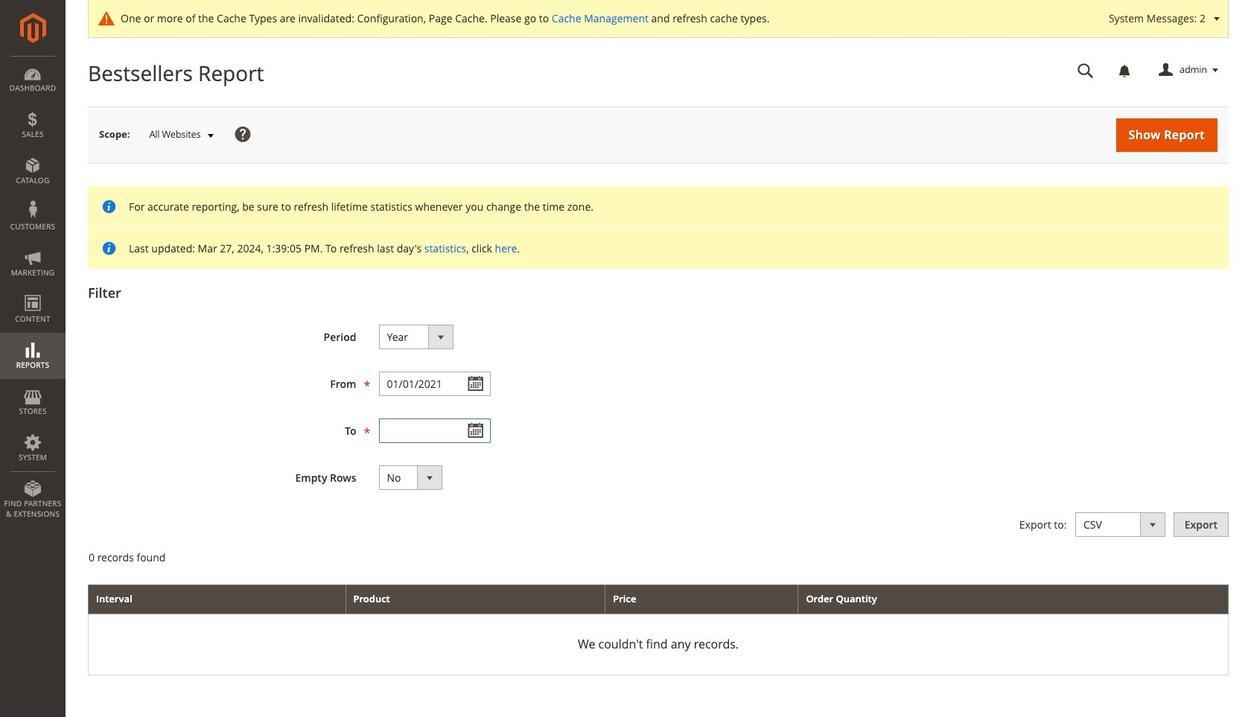 Task type: locate. For each thing, give the bounding box(es) containing it.
None text field
[[1067, 57, 1105, 83], [379, 372, 491, 396], [379, 419, 491, 443], [1067, 57, 1105, 83], [379, 372, 491, 396], [379, 419, 491, 443]]

menu bar
[[0, 56, 66, 527]]

magento admin panel image
[[20, 13, 46, 43]]



